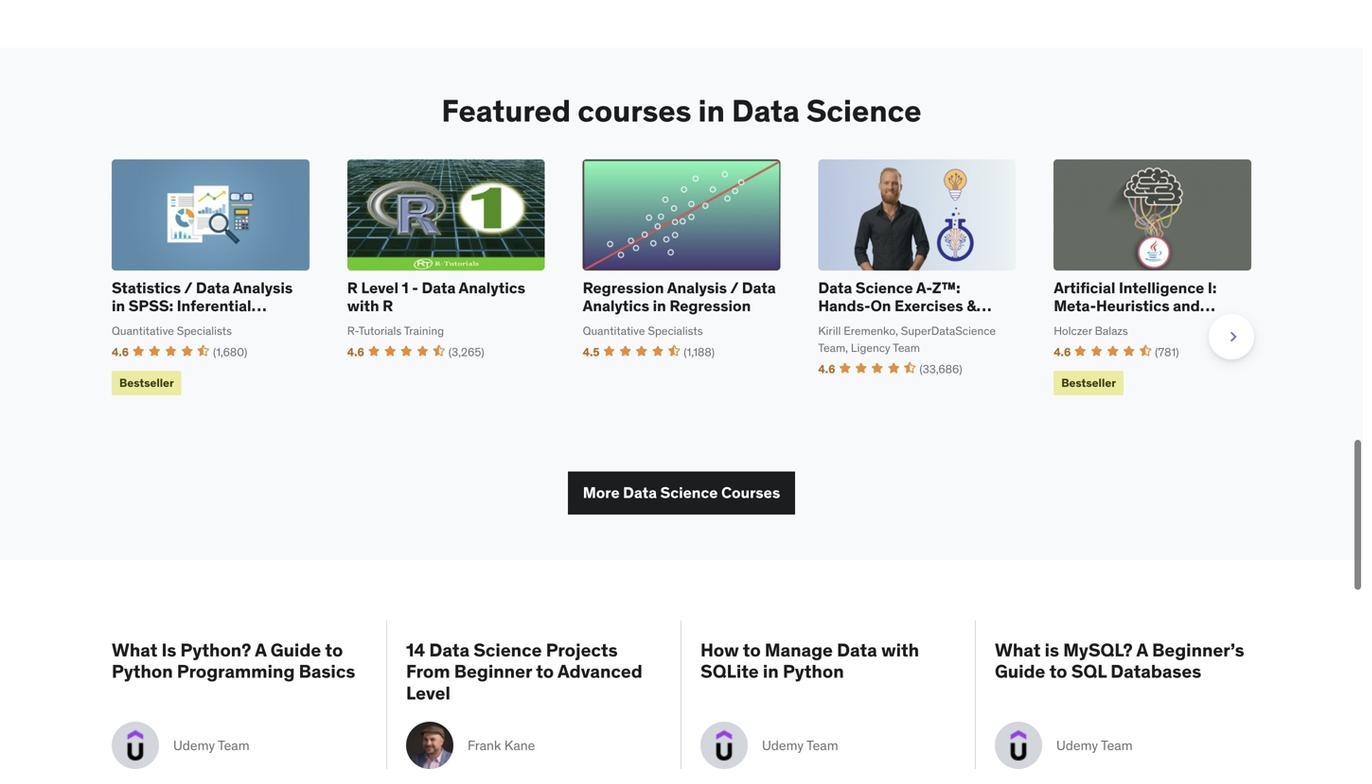 Task type: vqa. For each thing, say whether or not it's contained in the screenshot.
you
no



Task type: locate. For each thing, give the bounding box(es) containing it.
0 horizontal spatial specialists
[[177, 324, 232, 339]]

to left 'sql' at right bottom
[[1050, 661, 1068, 683]]

1 horizontal spatial level
[[406, 682, 451, 705]]

/ inside statistics / data analysis in spss: inferential statistics
[[184, 278, 193, 298]]

basics
[[299, 661, 355, 683]]

1 horizontal spatial guide
[[995, 661, 1046, 683]]

a for mysql?
[[1137, 639, 1149, 662]]

1 vertical spatial with
[[882, 639, 920, 662]]

r up r-
[[347, 278, 358, 298]]

quantitative specialists
[[112, 324, 232, 339]]

team down programming
[[218, 738, 250, 755]]

what is mysql? a beginner's guide to sql databases
[[995, 639, 1245, 683]]

regression up '4.5'
[[583, 278, 664, 298]]

level left 1
[[361, 278, 399, 298]]

science
[[807, 92, 922, 130], [856, 278, 914, 298], [661, 484, 718, 503], [474, 639, 542, 662]]

0 horizontal spatial with
[[347, 297, 379, 316]]

what inside what is mysql? a beginner's guide to sql databases
[[995, 639, 1041, 662]]

data science a-z™: hands-on exercises & chatgpt bonus [2023] link
[[819, 278, 1016, 334]]

4.6 down spss:
[[112, 345, 129, 360]]

0 horizontal spatial udemy
[[173, 738, 215, 755]]

guide right python?
[[271, 639, 321, 662]]

/ inside regression analysis / data analytics in regression quantitative specialists
[[730, 278, 739, 298]]

a inside what is python? a guide to python programming basics
[[255, 639, 267, 662]]

(33,686)
[[920, 362, 963, 377]]

specialists up (1,188)
[[648, 324, 703, 339]]

2 what from the left
[[995, 639, 1041, 662]]

a right mysql?
[[1137, 639, 1149, 662]]

2 quantitative from the left
[[583, 324, 645, 339]]

to
[[325, 639, 343, 662], [743, 639, 761, 662], [536, 661, 554, 683], [1050, 661, 1068, 683]]

0 horizontal spatial bestseller
[[119, 376, 174, 391]]

from
[[406, 661, 450, 683]]

team down what is mysql? a beginner's guide to sql databases link
[[1101, 738, 1133, 755]]

1 horizontal spatial with
[[882, 639, 920, 662]]

1 horizontal spatial regression
[[670, 297, 751, 316]]

python?
[[180, 639, 251, 662]]

team
[[893, 341, 920, 356], [218, 738, 250, 755], [807, 738, 839, 755], [1101, 738, 1133, 755]]

0 horizontal spatial udemy team
[[173, 738, 250, 755]]

udemy team down programming
[[173, 738, 250, 755]]

1 statistics from the top
[[112, 278, 181, 298]]

4.6 down team,
[[819, 362, 836, 377]]

0 vertical spatial statistics
[[112, 278, 181, 298]]

udemy down how to manage data with sqlite in python link
[[762, 738, 804, 755]]

udemy for sql
[[1057, 738, 1099, 755]]

what for what is mysql? a beginner's guide to sql databases
[[995, 639, 1041, 662]]

4.6
[[112, 345, 129, 360], [347, 345, 365, 360], [1054, 345, 1071, 360], [819, 362, 836, 377]]

kane
[[505, 738, 535, 755]]

0 horizontal spatial quantitative
[[112, 324, 174, 339]]

0 horizontal spatial /
[[184, 278, 193, 298]]

a right python?
[[255, 639, 267, 662]]

regression
[[583, 278, 664, 298], [670, 297, 751, 316]]

to right how
[[743, 639, 761, 662]]

4.6 for data science a-z™: hands-on exercises & chatgpt bonus [2023]
[[819, 362, 836, 377]]

2 / from the left
[[730, 278, 739, 298]]

1 horizontal spatial what
[[995, 639, 1041, 662]]

/
[[184, 278, 193, 298], [730, 278, 739, 298]]

1 horizontal spatial quantitative
[[583, 324, 645, 339]]

3 udemy from the left
[[1057, 738, 1099, 755]]

java
[[1124, 315, 1155, 334]]

a
[[255, 639, 267, 662], [1137, 639, 1149, 662]]

more
[[583, 484, 620, 503]]

data inside statistics / data analysis in spss: inferential statistics
[[196, 278, 230, 298]]

science inside 14 data science projects from beginner to advanced level
[[474, 639, 542, 662]]

in inside how to manage data with sqlite in python
[[763, 661, 779, 683]]

1 a from the left
[[255, 639, 267, 662]]

python right sqlite
[[783, 661, 844, 683]]

quantitative
[[112, 324, 174, 339], [583, 324, 645, 339]]

with
[[347, 297, 379, 316], [882, 639, 920, 662]]

0 horizontal spatial analysis
[[233, 278, 293, 298]]

guide
[[271, 639, 321, 662], [995, 661, 1046, 683]]

what for what is python? a guide to python programming basics
[[112, 639, 158, 662]]

kirill eremenko, superdatascience team, ligency team
[[819, 324, 996, 356]]

1 bestseller from the left
[[119, 376, 174, 391]]

2 analysis from the left
[[667, 278, 727, 298]]

2 udemy team from the left
[[762, 738, 839, 755]]

2 horizontal spatial udemy
[[1057, 738, 1099, 755]]

0 vertical spatial level
[[361, 278, 399, 298]]

0 horizontal spatial a
[[255, 639, 267, 662]]

0 horizontal spatial python
[[112, 661, 173, 683]]

(3,265)
[[449, 345, 485, 360]]

regression up (1,188)
[[670, 297, 751, 316]]

2 statistics from the top
[[112, 315, 181, 334]]

1 horizontal spatial /
[[730, 278, 739, 298]]

specialists down inferential
[[177, 324, 232, 339]]

team for how to manage data with sqlite in python
[[807, 738, 839, 755]]

inferential
[[177, 297, 252, 316]]

superdatascience
[[901, 324, 996, 339]]

1 analysis from the left
[[233, 278, 293, 298]]

data
[[732, 92, 800, 130], [196, 278, 230, 298], [422, 278, 456, 298], [742, 278, 776, 298], [819, 278, 853, 298], [623, 484, 657, 503], [429, 639, 470, 662], [837, 639, 878, 662]]

exercises
[[895, 297, 964, 316]]

udemy team down 'sql' at right bottom
[[1057, 738, 1133, 755]]

analysis up the "(1,680)"
[[233, 278, 293, 298]]

to left 14
[[325, 639, 343, 662]]

level down 14
[[406, 682, 451, 705]]

1 vertical spatial statistics
[[112, 315, 181, 334]]

1 what from the left
[[112, 639, 158, 662]]

python
[[112, 661, 173, 683], [783, 661, 844, 683]]

&
[[967, 297, 977, 316]]

4.6 down r-
[[347, 345, 365, 360]]

chatgpt
[[819, 315, 882, 334]]

0 horizontal spatial guide
[[271, 639, 321, 662]]

udemy team
[[173, 738, 250, 755], [762, 738, 839, 755], [1057, 738, 1133, 755]]

featured
[[442, 92, 571, 130]]

2 python from the left
[[783, 661, 844, 683]]

bestseller down holczer balazs
[[1062, 376, 1116, 391]]

data inside r level 1 - data analytics with r r-tutorials training
[[422, 278, 456, 298]]

level
[[361, 278, 399, 298], [406, 682, 451, 705]]

2 udemy from the left
[[762, 738, 804, 755]]

to inside what is mysql? a beginner's guide to sql databases
[[1050, 661, 1068, 683]]

1 horizontal spatial a
[[1137, 639, 1149, 662]]

data inside regression analysis / data analytics in regression quantitative specialists
[[742, 278, 776, 298]]

team down how to manage data with sqlite in python link
[[807, 738, 839, 755]]

1 horizontal spatial r
[[383, 297, 393, 316]]

team for what is python? a guide to python programming basics
[[218, 738, 250, 755]]

python left python?
[[112, 661, 173, 683]]

1 horizontal spatial udemy
[[762, 738, 804, 755]]

level inside 14 data science projects from beginner to advanced level
[[406, 682, 451, 705]]

team down 'bonus'
[[893, 341, 920, 356]]

1 horizontal spatial udemy team
[[762, 738, 839, 755]]

1 horizontal spatial analytics
[[583, 297, 650, 316]]

ligency
[[851, 341, 891, 356]]

artificial
[[1054, 278, 1116, 298]]

quantitative down spss:
[[112, 324, 174, 339]]

in
[[698, 92, 725, 130], [112, 297, 125, 316], [653, 297, 666, 316], [1107, 315, 1121, 334], [763, 661, 779, 683]]

meta-
[[1054, 297, 1097, 316]]

1 udemy from the left
[[173, 738, 215, 755]]

statistics
[[112, 278, 181, 298], [112, 315, 181, 334]]

1 python from the left
[[112, 661, 173, 683]]

guide left 'sql' at right bottom
[[995, 661, 1046, 683]]

analytics inside regression analysis / data analytics in regression quantitative specialists
[[583, 297, 650, 316]]

r
[[347, 278, 358, 298], [383, 297, 393, 316]]

udemy team down how to manage data with sqlite in python link
[[762, 738, 839, 755]]

what inside what is python? a guide to python programming basics
[[112, 639, 158, 662]]

courses
[[722, 484, 781, 503]]

0 horizontal spatial level
[[361, 278, 399, 298]]

frank
[[468, 738, 501, 755]]

analysis up (1,188)
[[667, 278, 727, 298]]

eremenko,
[[844, 324, 899, 339]]

a inside what is mysql? a beginner's guide to sql databases
[[1137, 639, 1149, 662]]

in inside the artificial intelligence i: meta-heuristics and games in java
[[1107, 315, 1121, 334]]

what
[[112, 639, 158, 662], [995, 639, 1041, 662]]

3 udemy team from the left
[[1057, 738, 1133, 755]]

quantitative up '4.5'
[[583, 324, 645, 339]]

spss:
[[129, 297, 173, 316]]

1 udemy team from the left
[[173, 738, 250, 755]]

data inside 14 data science projects from beginner to advanced level
[[429, 639, 470, 662]]

1 horizontal spatial specialists
[[648, 324, 703, 339]]

balazs
[[1095, 324, 1129, 339]]

14 data science projects from beginner to advanced level
[[406, 639, 643, 705]]

udemy
[[173, 738, 215, 755], [762, 738, 804, 755], [1057, 738, 1099, 755]]

4.6 for r level 1 - data analytics with r
[[347, 345, 365, 360]]

1 vertical spatial level
[[406, 682, 451, 705]]

specialists
[[177, 324, 232, 339], [648, 324, 703, 339]]

analysis
[[233, 278, 293, 298], [667, 278, 727, 298]]

bestseller down the quantitative specialists
[[119, 376, 174, 391]]

0 vertical spatial with
[[347, 297, 379, 316]]

r-
[[347, 324, 359, 339]]

analytics up '4.5'
[[583, 297, 650, 316]]

0 horizontal spatial analytics
[[459, 278, 526, 298]]

bonus
[[886, 315, 932, 334]]

what is python? a guide to python programming basics link
[[112, 639, 367, 704]]

2 bestseller from the left
[[1062, 376, 1116, 391]]

1 / from the left
[[184, 278, 193, 298]]

udemy down programming
[[173, 738, 215, 755]]

bestseller for in
[[1062, 376, 1116, 391]]

2 a from the left
[[1137, 639, 1149, 662]]

r left 1
[[383, 297, 393, 316]]

1 horizontal spatial python
[[783, 661, 844, 683]]

0 horizontal spatial r
[[347, 278, 358, 298]]

i:
[[1208, 278, 1217, 298]]

2 horizontal spatial udemy team
[[1057, 738, 1133, 755]]

frank kane
[[468, 738, 535, 755]]

2 specialists from the left
[[648, 324, 703, 339]]

4.6 down "holczer"
[[1054, 345, 1071, 360]]

guide inside what is python? a guide to python programming basics
[[271, 639, 321, 662]]

to right beginner
[[536, 661, 554, 683]]

1 horizontal spatial analysis
[[667, 278, 727, 298]]

featured courses in data science
[[442, 92, 922, 130]]

analysis inside regression analysis / data analytics in regression quantitative specialists
[[667, 278, 727, 298]]

holczer balazs
[[1054, 324, 1129, 339]]

0 horizontal spatial what
[[112, 639, 158, 662]]

analytics
[[459, 278, 526, 298], [583, 297, 650, 316]]

udemy down 'sql' at right bottom
[[1057, 738, 1099, 755]]

1 horizontal spatial bestseller
[[1062, 376, 1116, 391]]

analytics up (3,265)
[[459, 278, 526, 298]]

4.6 for statistics / data analysis in spss: inferential statistics
[[112, 345, 129, 360]]

regression analysis / data analytics in regression quantitative specialists
[[583, 278, 776, 339]]



Task type: describe. For each thing, give the bounding box(es) containing it.
(1,680)
[[213, 345, 248, 360]]

what is mysql? a beginner's guide to sql databases link
[[995, 639, 1252, 704]]

udemy team for sql
[[1057, 738, 1133, 755]]

more data science courses
[[583, 484, 781, 503]]

udemy team for python
[[762, 738, 839, 755]]

sqlite
[[701, 661, 759, 683]]

with inside r level 1 - data analytics with r r-tutorials training
[[347, 297, 379, 316]]

specialists inside regression analysis / data analytics in regression quantitative specialists
[[648, 324, 703, 339]]

sql
[[1072, 661, 1107, 683]]

python inside how to manage data with sqlite in python
[[783, 661, 844, 683]]

hands-
[[819, 297, 871, 316]]

4.5
[[583, 345, 600, 360]]

is
[[162, 639, 176, 662]]

-
[[412, 278, 419, 298]]

is
[[1045, 639, 1060, 662]]

(1,188)
[[684, 345, 715, 360]]

intelligence
[[1119, 278, 1205, 298]]

on
[[871, 297, 892, 316]]

beginner
[[454, 661, 532, 683]]

mysql?
[[1064, 639, 1133, 662]]

holczer
[[1054, 324, 1093, 339]]

python inside what is python? a guide to python programming basics
[[112, 661, 173, 683]]

14 data science projects from beginner to advanced level link
[[406, 639, 662, 705]]

1
[[402, 278, 409, 298]]

kirill
[[819, 324, 841, 339]]

z™:
[[933, 278, 961, 298]]

(781)
[[1155, 345, 1180, 360]]

[2023]
[[935, 315, 983, 334]]

artificial intelligence i: meta-heuristics and games in java
[[1054, 278, 1217, 334]]

guide inside what is mysql? a beginner's guide to sql databases
[[995, 661, 1046, 683]]

in inside regression analysis / data analytics in regression quantitative specialists
[[653, 297, 666, 316]]

to inside 14 data science projects from beginner to advanced level
[[536, 661, 554, 683]]

r level 1 - data analytics with r link
[[347, 278, 545, 317]]

bestseller for statistics
[[119, 376, 174, 391]]

analytics inside r level 1 - data analytics with r r-tutorials training
[[459, 278, 526, 298]]

databases
[[1111, 661, 1202, 683]]

data science a-z™: hands-on exercises & chatgpt bonus [2023]
[[819, 278, 983, 334]]

games
[[1054, 315, 1104, 334]]

with inside how to manage data with sqlite in python
[[882, 639, 920, 662]]

quantitative inside regression analysis / data analytics in regression quantitative specialists
[[583, 324, 645, 339]]

more data science courses link
[[568, 472, 796, 515]]

and
[[1173, 297, 1201, 316]]

how to manage data with sqlite in python link
[[701, 639, 956, 704]]

team,
[[819, 341, 849, 356]]

level inside r level 1 - data analytics with r r-tutorials training
[[361, 278, 399, 298]]

programming
[[177, 661, 295, 683]]

in inside statistics / data analysis in spss: inferential statistics
[[112, 297, 125, 316]]

data inside data science a-z™: hands-on exercises & chatgpt bonus [2023]
[[819, 278, 853, 298]]

data inside how to manage data with sqlite in python
[[837, 639, 878, 662]]

artificial intelligence i: meta-heuristics and games in java link
[[1054, 278, 1252, 334]]

beginner's
[[1153, 639, 1245, 662]]

to inside what is python? a guide to python programming basics
[[325, 639, 343, 662]]

14
[[406, 639, 425, 662]]

r level 1 - data analytics with r r-tutorials training
[[347, 278, 526, 339]]

regression analysis / data analytics in regression link
[[583, 278, 781, 317]]

how to manage data with sqlite in python
[[701, 639, 920, 683]]

analysis inside statistics / data analysis in spss: inferential statistics
[[233, 278, 293, 298]]

team for what is mysql? a beginner's guide to sql databases
[[1101, 738, 1133, 755]]

statistics / data analysis in spss: inferential statistics link
[[112, 278, 309, 334]]

advanced
[[558, 661, 643, 683]]

courses
[[578, 92, 692, 130]]

statistics / data analysis in spss: inferential statistics
[[112, 278, 293, 334]]

heuristics
[[1097, 297, 1170, 316]]

science inside data science a-z™: hands-on exercises & chatgpt bonus [2023]
[[856, 278, 914, 298]]

team inside the "kirill eremenko, superdatascience team, ligency team"
[[893, 341, 920, 356]]

what is python? a guide to python programming basics
[[112, 639, 355, 683]]

manage
[[765, 639, 833, 662]]

to inside how to manage data with sqlite in python
[[743, 639, 761, 662]]

udemy team for programming
[[173, 738, 250, 755]]

projects
[[546, 639, 618, 662]]

4.6 for artificial intelligence i: meta-heuristics and games in java
[[1054, 345, 1071, 360]]

tutorials
[[359, 324, 402, 339]]

training
[[404, 324, 444, 339]]

how
[[701, 639, 739, 662]]

a for python?
[[255, 639, 267, 662]]

1 specialists from the left
[[177, 324, 232, 339]]

0 horizontal spatial regression
[[583, 278, 664, 298]]

udemy for programming
[[173, 738, 215, 755]]

udemy for python
[[762, 738, 804, 755]]

1 quantitative from the left
[[112, 324, 174, 339]]

a-
[[917, 278, 933, 298]]



